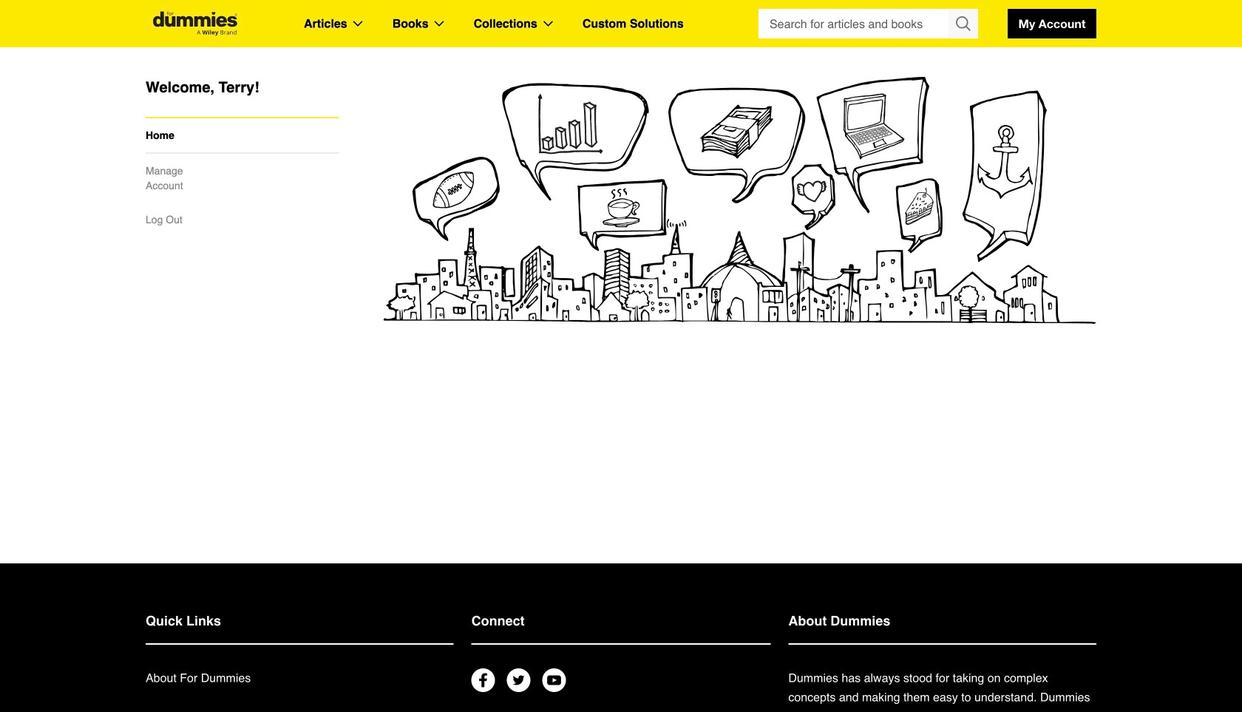 Task type: vqa. For each thing, say whether or not it's contained in the screenshot.
"Technology."
no



Task type: locate. For each thing, give the bounding box(es) containing it.
group
[[759, 9, 978, 38]]

math articles image
[[502, 83, 650, 201]]

sports & recreation articles image
[[412, 157, 500, 242]]

relationships & family articles image
[[791, 163, 836, 231]]

sailing articles image
[[962, 90, 1047, 262]]

cake articles image
[[896, 178, 943, 253]]

open article categories image
[[353, 21, 363, 27]]



Task type: describe. For each thing, give the bounding box(es) containing it.
open book categories image
[[435, 21, 444, 27]]

business, careers & money articles image
[[668, 87, 806, 203]]

Search for articles and books text field
[[759, 9, 950, 38]]

technology articles image
[[817, 77, 930, 214]]

open collections list image
[[543, 21, 553, 27]]

logo image
[[146, 11, 245, 36]]

food & drink articles image
[[577, 179, 668, 251]]



